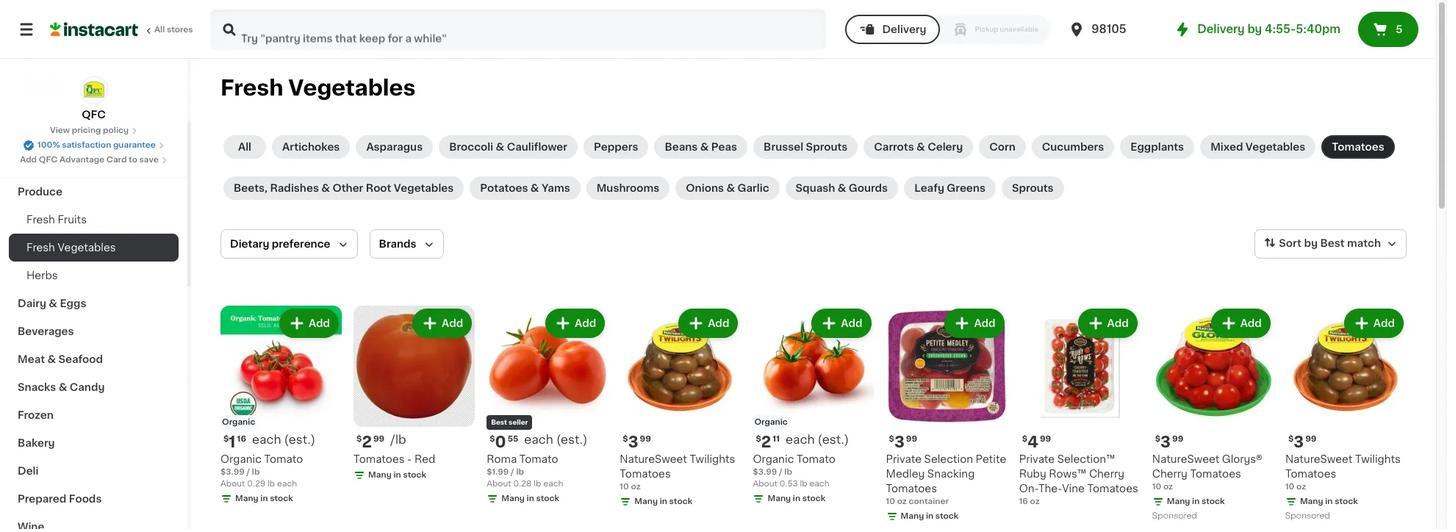 Task type: vqa. For each thing, say whether or not it's contained in the screenshot.
0.28
yes



Task type: describe. For each thing, give the bounding box(es) containing it.
onions & garlic link
[[676, 176, 780, 200]]

each inside $ 0 55 each (est.)
[[524, 434, 553, 446]]

$ inside $ 2 11 each (est.)
[[756, 435, 761, 443]]

$0.55 each (estimated) element
[[487, 433, 608, 452]]

brussel sprouts
[[764, 142, 848, 152]]

$ 3 99 for 4th product group
[[623, 435, 651, 450]]

tomatoes inside "link"
[[1332, 142, 1385, 152]]

dairy & eggs
[[18, 298, 86, 309]]

red
[[415, 454, 435, 465]]

& for potatoes & yams
[[531, 183, 539, 193]]

$ 4 99
[[1022, 435, 1051, 450]]

add qfc advantage card to save
[[20, 156, 159, 164]]

peas
[[711, 142, 737, 152]]

vegetables down fresh fruits link
[[58, 243, 116, 253]]

10 inside private selection petite medley snacking tomatoes 10 oz container
[[886, 498, 895, 506]]

cherry inside naturesweet glorys® cherry tomatoes 10 oz
[[1152, 469, 1188, 479]]

organic up 11 on the right of page
[[755, 418, 788, 426]]

8 product group from the left
[[1152, 306, 1274, 524]]

by for sort
[[1304, 238, 1318, 249]]

$1.99
[[487, 468, 509, 476]]

2 add button from the left
[[414, 310, 471, 337]]

twilights for first product group from right
[[1356, 454, 1401, 465]]

11
[[773, 435, 780, 443]]

$1.16 each (estimated) element
[[221, 433, 342, 452]]

private for rows™
[[1019, 454, 1055, 465]]

0 horizontal spatial sprouts
[[806, 142, 848, 152]]

16 inside $ 1 16
[[237, 435, 246, 443]]

pricing
[[72, 126, 101, 135]]

4:55-
[[1265, 24, 1296, 35]]

tomatoes inside naturesweet glorys® cherry tomatoes 10 oz
[[1190, 469, 1241, 479]]

organic inside organic tomato $3.99 / lb about 0.29 lb each
[[221, 454, 262, 465]]

by for delivery
[[1248, 24, 1262, 35]]

0 horizontal spatial qfc
[[39, 156, 58, 164]]

4 $ from the left
[[623, 435, 628, 443]]

produce link
[[9, 178, 179, 206]]

$2.99 per pound element
[[354, 433, 475, 452]]

private selection petite medley snacking tomatoes 10 oz container
[[886, 454, 1007, 506]]

eggs
[[60, 298, 86, 309]]

deli
[[18, 466, 39, 476]]

qfc link
[[80, 76, 108, 122]]

Best match Sort by field
[[1255, 229, 1407, 259]]

delivery by 4:55-5:40pm link
[[1174, 21, 1341, 38]]

tomato for 2
[[797, 454, 836, 465]]

each inside organic tomato $3.99 / lb about 0.53 lb each
[[810, 480, 830, 488]]

ruby
[[1019, 469, 1047, 479]]

delivery by 4:55-5:40pm
[[1198, 24, 1341, 35]]

lb right 0.28
[[534, 480, 541, 488]]

leafy greens link
[[904, 176, 996, 200]]

dairy
[[18, 298, 46, 309]]

& for carrots & celery
[[917, 142, 925, 152]]

dietary
[[230, 239, 269, 249]]

9 $ from the left
[[1289, 435, 1294, 443]]

& for squash & gourds
[[838, 183, 846, 193]]

(est.) inside $1.16 each (estimated) element
[[284, 434, 315, 446]]

& for dairy & eggs
[[49, 298, 57, 309]]

corn
[[990, 142, 1016, 152]]

recipes
[[18, 131, 61, 141]]

squash & gourds
[[796, 183, 888, 193]]

6 $ from the left
[[889, 435, 895, 443]]

$3.99 for 2
[[753, 468, 777, 476]]

medley
[[886, 469, 925, 479]]

5
[[1396, 24, 1403, 35]]

/ for 1
[[247, 468, 250, 476]]

add for sixth product group
[[974, 318, 996, 329]]

2 product group from the left
[[354, 306, 475, 485]]

best for best seller
[[491, 419, 507, 426]]

2 naturesweet twilights tomatoes 10 oz from the left
[[1286, 454, 1401, 491]]

0 horizontal spatial fresh vegetables
[[26, 243, 116, 253]]

each inside roma tomato $1.99 / lb about 0.28 lb each
[[543, 480, 563, 488]]

-
[[407, 454, 412, 465]]

twilights for 4th product group
[[690, 454, 735, 465]]

brands button
[[369, 229, 444, 259]]

5 product group from the left
[[753, 306, 874, 508]]

herbs
[[26, 271, 58, 281]]

mixed vegetables link
[[1201, 135, 1316, 159]]

naturesweet for first product group from right
[[1286, 454, 1353, 465]]

tomato for 0
[[520, 454, 558, 465]]

98105 button
[[1068, 9, 1157, 50]]

lb right 0.29
[[268, 480, 275, 488]]

add for product group containing 4
[[1107, 318, 1129, 329]]

celery
[[928, 142, 963, 152]]

buy it again link
[[9, 40, 179, 69]]

cherry inside private selection™ ruby rows™ cherry on-the-vine tomatoes 16 oz
[[1089, 469, 1125, 479]]

$ 0 55 each (est.)
[[490, 434, 588, 450]]

save
[[139, 156, 159, 164]]

& for beans & peas
[[700, 142, 709, 152]]

5 button
[[1359, 12, 1419, 47]]

qfc logo image
[[80, 76, 108, 104]]

herbs link
[[9, 262, 179, 290]]

cucumbers link
[[1032, 135, 1115, 159]]

view
[[50, 126, 70, 135]]

organic tomato $3.99 / lb about 0.29 lb each
[[221, 454, 303, 488]]

& for meat & seafood
[[47, 354, 56, 365]]

fresh for fresh fruits
[[26, 243, 55, 253]]

buy
[[41, 49, 62, 60]]

view pricing policy
[[50, 126, 129, 135]]

radishes
[[270, 183, 319, 193]]

lb up 0.28
[[516, 468, 524, 476]]

brussel sprouts link
[[754, 135, 858, 159]]

1 3 from the left
[[628, 435, 639, 450]]

6 product group from the left
[[886, 306, 1008, 526]]

carrots & celery link
[[864, 135, 973, 159]]

delivery for delivery by 4:55-5:40pm
[[1198, 24, 1245, 35]]

1 horizontal spatial sprouts
[[1012, 183, 1054, 193]]

add for product group containing 0
[[575, 318, 596, 329]]

lb up 0.29
[[252, 468, 260, 476]]

asparagus
[[366, 142, 423, 152]]

garlic
[[738, 183, 769, 193]]

all stores
[[154, 26, 193, 34]]

match
[[1347, 238, 1381, 249]]

snacks & candy
[[18, 382, 105, 393]]

4 add button from the left
[[680, 310, 737, 337]]

snacks
[[18, 382, 56, 393]]

5:40pm
[[1296, 24, 1341, 35]]

add for 4th product group
[[708, 318, 730, 329]]

100% satisfaction guarantee button
[[23, 137, 165, 151]]

leafy greens
[[915, 183, 986, 193]]

cauliflower
[[507, 142, 568, 152]]

10 inside naturesweet glorys® cherry tomatoes 10 oz
[[1152, 483, 1162, 491]]

asparagus link
[[356, 135, 433, 159]]

delivery button
[[846, 15, 940, 44]]

satisfaction
[[62, 141, 111, 149]]

tomatoes link
[[1322, 135, 1395, 159]]

cucumbers
[[1042, 142, 1104, 152]]

8 add button from the left
[[1213, 310, 1269, 337]]

foods
[[69, 494, 102, 504]]

naturesweet for 4th product group
[[620, 454, 687, 465]]

rows™
[[1049, 469, 1087, 479]]

best seller
[[491, 419, 528, 426]]

/ for 2
[[779, 468, 783, 476]]

55
[[508, 435, 518, 443]]

fresh fruits link
[[9, 206, 179, 234]]

onions & garlic
[[686, 183, 769, 193]]

frozen
[[18, 410, 53, 420]]

9 add button from the left
[[1346, 310, 1403, 337]]

bakery
[[18, 438, 55, 448]]

each inside $1.16 each (estimated) element
[[252, 434, 281, 446]]

about for 0
[[487, 480, 511, 488]]

preference
[[272, 239, 330, 249]]

peppers
[[594, 142, 638, 152]]

99 for sixth product group
[[906, 435, 917, 443]]

naturesweet glorys® cherry tomatoes 10 oz
[[1152, 454, 1263, 491]]

tomatoes inside private selection™ ruby rows™ cherry on-the-vine tomatoes 16 oz
[[1088, 484, 1139, 494]]

& for onions & garlic
[[727, 183, 735, 193]]

produce
[[18, 187, 62, 197]]

thanksgiving link
[[9, 150, 179, 178]]

each inside organic tomato $3.99 / lb about 0.29 lb each
[[277, 480, 297, 488]]

carrots & celery
[[874, 142, 963, 152]]

fresh for produce
[[26, 215, 55, 225]]



Task type: locate. For each thing, give the bounding box(es) containing it.
1 vertical spatial qfc
[[39, 156, 58, 164]]

(est.) up organic tomato $3.99 / lb about 0.53 lb each
[[818, 434, 849, 446]]

$3.99 down '1'
[[221, 468, 245, 476]]

vegetables right "mixed"
[[1246, 142, 1306, 152]]

& left the peas
[[700, 142, 709, 152]]

1 horizontal spatial twilights
[[1356, 454, 1401, 465]]

3
[[628, 435, 639, 450], [895, 435, 905, 450], [1161, 435, 1171, 450], [1294, 435, 1304, 450]]

2 left 11 on the right of page
[[761, 435, 771, 450]]

organic inside organic tomato $3.99 / lb about 0.53 lb each
[[753, 454, 794, 465]]

best left "seller"
[[491, 419, 507, 426]]

bakery link
[[9, 429, 179, 457]]

$3.99 for 1
[[221, 468, 245, 476]]

2 tomato from the left
[[520, 454, 558, 465]]

2 horizontal spatial tomato
[[797, 454, 836, 465]]

1 private from the left
[[886, 454, 922, 465]]

beets, radishes & other root vegetables
[[234, 183, 454, 193]]

best inside field
[[1321, 238, 1345, 249]]

mushrooms
[[597, 183, 660, 193]]

vegetables up the 'artichokes'
[[288, 77, 416, 99]]

& left the 'yams'
[[531, 183, 539, 193]]

each right 55
[[524, 434, 553, 446]]

about left 0.53
[[753, 480, 778, 488]]

about inside organic tomato $3.99 / lb about 0.53 lb each
[[753, 480, 778, 488]]

1 / from the left
[[247, 468, 250, 476]]

beans
[[665, 142, 698, 152]]

1 horizontal spatial naturesweet
[[1152, 454, 1220, 465]]

best match
[[1321, 238, 1381, 249]]

1 vertical spatial all
[[238, 142, 251, 152]]

lb right 0.53
[[800, 480, 808, 488]]

1 horizontal spatial 2
[[761, 435, 771, 450]]

tomato inside roma tomato $1.99 / lb about 0.28 lb each
[[520, 454, 558, 465]]

best inside product group
[[491, 419, 507, 426]]

add
[[20, 156, 37, 164], [309, 318, 330, 329], [442, 318, 463, 329], [575, 318, 596, 329], [708, 318, 730, 329], [841, 318, 863, 329], [974, 318, 996, 329], [1107, 318, 1129, 329], [1241, 318, 1262, 329], [1374, 318, 1395, 329]]

sprouts down corn link
[[1012, 183, 1054, 193]]

1 horizontal spatial (est.)
[[556, 434, 588, 446]]

0 horizontal spatial 2
[[362, 435, 372, 450]]

(est.) for 0
[[556, 434, 588, 446]]

each right 11 on the right of page
[[786, 434, 815, 446]]

6 99 from the left
[[1306, 435, 1317, 443]]

oz inside private selection™ ruby rows™ cherry on-the-vine tomatoes 16 oz
[[1030, 498, 1040, 506]]

1 $ from the left
[[223, 435, 229, 443]]

each right $ 1 16
[[252, 434, 281, 446]]

/ for 0
[[511, 468, 514, 476]]

1 2 from the left
[[362, 435, 372, 450]]

1 vertical spatial 16
[[1019, 498, 1028, 506]]

tomato down $1.16 each (estimated) element
[[264, 454, 303, 465]]

best for best match
[[1321, 238, 1345, 249]]

Search field
[[212, 10, 825, 49]]

5 $ from the left
[[756, 435, 761, 443]]

by left 4:55-
[[1248, 24, 1262, 35]]

/ inside organic tomato $3.99 / lb about 0.29 lb each
[[247, 468, 250, 476]]

product group containing 4
[[1019, 306, 1141, 508]]

seller
[[509, 419, 528, 426]]

the-
[[1039, 484, 1062, 494]]

1 horizontal spatial best
[[1321, 238, 1345, 249]]

0 horizontal spatial private
[[886, 454, 922, 465]]

delivery inside delivery by 4:55-5:40pm link
[[1198, 24, 1245, 35]]

$ 3 99 for sixth product group
[[889, 435, 917, 450]]

meat & seafood link
[[9, 346, 179, 373]]

in
[[394, 471, 401, 479], [260, 495, 268, 503], [527, 495, 534, 503], [793, 495, 801, 503], [660, 498, 667, 506], [1192, 498, 1200, 506], [1326, 498, 1333, 506], [926, 512, 934, 521]]

add qfc advantage card to save link
[[20, 154, 167, 166]]

lb up 0.53
[[785, 468, 792, 476]]

1 horizontal spatial sponsored badge image
[[1286, 512, 1330, 521]]

eggplants
[[1131, 142, 1184, 152]]

guarantee
[[113, 141, 156, 149]]

1 horizontal spatial private
[[1019, 454, 1055, 465]]

1 horizontal spatial all
[[238, 142, 251, 152]]

about inside organic tomato $3.99 / lb about 0.29 lb each
[[221, 480, 245, 488]]

tomato down $ 0 55 each (est.)
[[520, 454, 558, 465]]

& left candy
[[59, 382, 67, 393]]

organic tomato $3.99 / lb about 0.53 lb each
[[753, 454, 836, 488]]

2 horizontal spatial (est.)
[[818, 434, 849, 446]]

prepared foods
[[18, 494, 102, 504]]

0
[[495, 435, 506, 450]]

2 3 from the left
[[895, 435, 905, 450]]

dietary preference
[[230, 239, 330, 249]]

about left 0.29
[[221, 480, 245, 488]]

0 horizontal spatial cherry
[[1089, 469, 1125, 479]]

many in stock
[[368, 471, 426, 479], [235, 495, 293, 503], [502, 495, 559, 503], [768, 495, 826, 503], [635, 498, 693, 506], [1167, 498, 1225, 506], [1300, 498, 1358, 506], [901, 512, 959, 521]]

1 $ 3 99 from the left
[[623, 435, 651, 450]]

0 vertical spatial 16
[[237, 435, 246, 443]]

7 $ from the left
[[1022, 435, 1028, 443]]

all for all stores
[[154, 26, 165, 34]]

None search field
[[210, 9, 827, 50]]

1 horizontal spatial naturesweet twilights tomatoes 10 oz
[[1286, 454, 1401, 491]]

4 product group from the left
[[620, 306, 741, 511]]

& left "garlic"
[[727, 183, 735, 193]]

2 inside $ 2 11 each (est.)
[[761, 435, 771, 450]]

& left "other"
[[321, 183, 330, 193]]

view pricing policy link
[[50, 125, 138, 137]]

private inside private selection™ ruby rows™ cherry on-the-vine tomatoes 16 oz
[[1019, 454, 1055, 465]]

1 product group from the left
[[221, 306, 342, 508]]

private for medley
[[886, 454, 922, 465]]

/ right $1.99
[[511, 468, 514, 476]]

& for snacks & candy
[[59, 382, 67, 393]]

3 tomato from the left
[[797, 454, 836, 465]]

2 horizontal spatial /
[[779, 468, 783, 476]]

$ 3 99
[[623, 435, 651, 450], [889, 435, 917, 450], [1155, 435, 1184, 450], [1289, 435, 1317, 450]]

best left 'match'
[[1321, 238, 1345, 249]]

tomato
[[264, 454, 303, 465], [520, 454, 558, 465], [797, 454, 836, 465]]

tomato inside organic tomato $3.99 / lb about 0.29 lb each
[[264, 454, 303, 465]]

candy
[[70, 382, 105, 393]]

product group containing 0
[[487, 306, 608, 508]]

(est.) up organic tomato $3.99 / lb about 0.29 lb each
[[284, 434, 315, 446]]

$ 3 99 for first product group from right
[[1289, 435, 1317, 450]]

qfc
[[82, 110, 106, 120], [39, 156, 58, 164]]

1 horizontal spatial fresh vegetables
[[221, 77, 416, 99]]

3 (est.) from the left
[[818, 434, 849, 446]]

1 tomato from the left
[[264, 454, 303, 465]]

1 add button from the left
[[281, 310, 338, 337]]

meat & seafood
[[18, 354, 103, 365]]

/ up 0.53
[[779, 468, 783, 476]]

mixed
[[1211, 142, 1243, 152]]

all left stores
[[154, 26, 165, 34]]

0 horizontal spatial naturesweet
[[620, 454, 687, 465]]

1 vertical spatial sprouts
[[1012, 183, 1054, 193]]

it
[[65, 49, 72, 60]]

snacking
[[928, 469, 975, 479]]

delivery inside delivery button
[[882, 24, 927, 35]]

private up ruby
[[1019, 454, 1055, 465]]

$ inside $ 1 16
[[223, 435, 229, 443]]

(est.)
[[284, 434, 315, 446], [556, 434, 588, 446], [818, 434, 849, 446]]

yams
[[542, 183, 570, 193]]

fresh vegetables down fruits
[[26, 243, 116, 253]]

4
[[1028, 435, 1039, 450]]

1 horizontal spatial qfc
[[82, 110, 106, 120]]

1 horizontal spatial /
[[511, 468, 514, 476]]

3 / from the left
[[779, 468, 783, 476]]

0 vertical spatial qfc
[[82, 110, 106, 120]]

& right the meat at the bottom of page
[[47, 354, 56, 365]]

beans & peas link
[[655, 135, 748, 159]]

/ inside organic tomato $3.99 / lb about 0.53 lb each
[[779, 468, 783, 476]]

4 $ 3 99 from the left
[[1289, 435, 1317, 450]]

$ inside $ 2 99
[[357, 435, 362, 443]]

qfc up the "view pricing policy" link
[[82, 110, 106, 120]]

6 add button from the left
[[946, 310, 1003, 337]]

tomato down $2.11 each (estimated) element
[[797, 454, 836, 465]]

sprouts link
[[1002, 176, 1064, 200]]

1 vertical spatial fresh
[[26, 215, 55, 225]]

2 left /lb
[[362, 435, 372, 450]]

about for 2
[[753, 480, 778, 488]]

$ inside $ 4 99
[[1022, 435, 1028, 443]]

& for broccoli & cauliflower
[[496, 142, 504, 152]]

2 $ 3 99 from the left
[[889, 435, 917, 450]]

100% satisfaction guarantee
[[38, 141, 156, 149]]

service type group
[[846, 15, 1051, 44]]

(est.) inside $ 0 55 each (est.)
[[556, 434, 588, 446]]

sprouts up squash
[[806, 142, 848, 152]]

sort
[[1279, 238, 1302, 249]]

container
[[909, 498, 949, 506]]

$2.11 each (estimated) element
[[753, 433, 874, 452]]

naturesweet inside naturesweet glorys® cherry tomatoes 10 oz
[[1152, 454, 1220, 465]]

sponsored badge image for tomatoes
[[1152, 512, 1197, 521]]

2 $ from the left
[[357, 435, 362, 443]]

2 2 from the left
[[761, 435, 771, 450]]

squash & gourds link
[[786, 176, 898, 200]]

2 / from the left
[[511, 468, 514, 476]]

card
[[106, 156, 127, 164]]

0 vertical spatial by
[[1248, 24, 1262, 35]]

policy
[[103, 126, 129, 135]]

0 horizontal spatial all
[[154, 26, 165, 34]]

private up medley
[[886, 454, 922, 465]]

add for product group containing 1
[[309, 318, 330, 329]]

/lb
[[391, 434, 406, 446]]

each inside $ 2 11 each (est.)
[[786, 434, 815, 446]]

2 $3.99 from the left
[[753, 468, 777, 476]]

2 sponsored badge image from the left
[[1286, 512, 1330, 521]]

2 naturesweet from the left
[[1152, 454, 1220, 465]]

about down $1.99
[[487, 480, 511, 488]]

0 vertical spatial fresh
[[221, 77, 283, 99]]

0 horizontal spatial sponsored badge image
[[1152, 512, 1197, 521]]

2 99 from the left
[[640, 435, 651, 443]]

by inside field
[[1304, 238, 1318, 249]]

$ inside $ 0 55 each (est.)
[[490, 435, 495, 443]]

5 99 from the left
[[1173, 435, 1184, 443]]

0 horizontal spatial delivery
[[882, 24, 927, 35]]

petite
[[976, 454, 1007, 465]]

2 vertical spatial fresh
[[26, 243, 55, 253]]

artichokes link
[[272, 135, 350, 159]]

onions
[[686, 183, 724, 193]]

1 horizontal spatial 16
[[1019, 498, 1028, 506]]

each right 0.53
[[810, 480, 830, 488]]

lb
[[252, 468, 260, 476], [516, 468, 524, 476], [785, 468, 792, 476], [268, 480, 275, 488], [534, 480, 541, 488], [800, 480, 808, 488]]

(est.) inside $ 2 11 each (est.)
[[818, 434, 849, 446]]

0 horizontal spatial tomato
[[264, 454, 303, 465]]

100%
[[38, 141, 60, 149]]

2 horizontal spatial about
[[753, 480, 778, 488]]

oz inside naturesweet glorys® cherry tomatoes 10 oz
[[1164, 483, 1173, 491]]

99 for first product group from right
[[1306, 435, 1317, 443]]

0 horizontal spatial naturesweet twilights tomatoes 10 oz
[[620, 454, 735, 491]]

mixed vegetables
[[1211, 142, 1306, 152]]

0 horizontal spatial by
[[1248, 24, 1262, 35]]

16
[[237, 435, 246, 443], [1019, 498, 1028, 506]]

2 private from the left
[[1019, 454, 1055, 465]]

fresh down produce
[[26, 215, 55, 225]]

deli link
[[9, 457, 179, 485]]

99 for product group containing 4
[[1040, 435, 1051, 443]]

product group containing 1
[[221, 306, 342, 508]]

1 (est.) from the left
[[284, 434, 315, 446]]

tomatoes inside private selection petite medley snacking tomatoes 10 oz container
[[886, 484, 937, 494]]

1 naturesweet twilights tomatoes 10 oz from the left
[[620, 454, 735, 491]]

$3.99 inside organic tomato $3.99 / lb about 0.53 lb each
[[753, 468, 777, 476]]

0 vertical spatial all
[[154, 26, 165, 34]]

4 99 from the left
[[1040, 435, 1051, 443]]

$ 2 99
[[357, 435, 385, 450]]

1 horizontal spatial about
[[487, 480, 511, 488]]

16 right '1'
[[237, 435, 246, 443]]

1 horizontal spatial cherry
[[1152, 469, 1188, 479]]

fresh up all link
[[221, 77, 283, 99]]

1 vertical spatial fresh vegetables
[[26, 243, 116, 253]]

& left gourds
[[838, 183, 846, 193]]

naturesweet
[[620, 454, 687, 465], [1152, 454, 1220, 465], [1286, 454, 1353, 465]]

1 horizontal spatial by
[[1304, 238, 1318, 249]]

0 horizontal spatial /
[[247, 468, 250, 476]]

8 $ from the left
[[1155, 435, 1161, 443]]

tomato for 1
[[264, 454, 303, 465]]

& left eggs
[[49, 298, 57, 309]]

3 about from the left
[[753, 480, 778, 488]]

about
[[221, 480, 245, 488], [487, 480, 511, 488], [753, 480, 778, 488]]

about for 1
[[221, 480, 245, 488]]

organic up $ 1 16
[[222, 418, 255, 426]]

all for all
[[238, 142, 251, 152]]

naturesweet for 8th product group from the left
[[1152, 454, 1220, 465]]

99 inside $ 2 99
[[373, 435, 385, 443]]

5 add button from the left
[[813, 310, 870, 337]]

other
[[333, 183, 363, 193]]

sponsored badge image for 10
[[1286, 512, 1330, 521]]

1 horizontal spatial $3.99
[[753, 468, 777, 476]]

2 for $ 2 11 each (est.)
[[761, 435, 771, 450]]

meat
[[18, 354, 45, 365]]

all up beets,
[[238, 142, 251, 152]]

1 naturesweet from the left
[[620, 454, 687, 465]]

1 horizontal spatial delivery
[[1198, 24, 1245, 35]]

2 for $ 2 99
[[362, 435, 372, 450]]

eggplants link
[[1120, 135, 1195, 159]]

product group
[[221, 306, 342, 508], [354, 306, 475, 485], [487, 306, 608, 508], [620, 306, 741, 511], [753, 306, 874, 508], [886, 306, 1008, 526], [1019, 306, 1141, 508], [1152, 306, 1274, 524], [1286, 306, 1407, 524]]

beverages
[[18, 326, 74, 337]]

3 3 from the left
[[1161, 435, 1171, 450]]

1 horizontal spatial tomato
[[520, 454, 558, 465]]

$ 3 99 for 8th product group from the left
[[1155, 435, 1184, 450]]

mushrooms link
[[586, 176, 670, 200]]

16 down on-
[[1019, 498, 1028, 506]]

1 about from the left
[[221, 480, 245, 488]]

add for fifth product group from the right
[[841, 318, 863, 329]]

fresh up herbs
[[26, 243, 55, 253]]

0 horizontal spatial about
[[221, 480, 245, 488]]

0 horizontal spatial twilights
[[690, 454, 735, 465]]

2 horizontal spatial naturesweet
[[1286, 454, 1353, 465]]

gourds
[[849, 183, 888, 193]]

& right broccoli
[[496, 142, 504, 152]]

3 $ from the left
[[490, 435, 495, 443]]

each
[[252, 434, 281, 446], [524, 434, 553, 446], [786, 434, 815, 446], [277, 480, 297, 488], [543, 480, 563, 488], [810, 480, 830, 488]]

potatoes & yams
[[480, 183, 570, 193]]

2
[[362, 435, 372, 450], [761, 435, 771, 450]]

sponsored badge image
[[1152, 512, 1197, 521], [1286, 512, 1330, 521]]

0 horizontal spatial (est.)
[[284, 434, 315, 446]]

about inside roma tomato $1.99 / lb about 0.28 lb each
[[487, 480, 511, 488]]

4 3 from the left
[[1294, 435, 1304, 450]]

(est.) up roma tomato $1.99 / lb about 0.28 lb each on the bottom of the page
[[556, 434, 588, 446]]

vine
[[1062, 484, 1085, 494]]

3 $ 3 99 from the left
[[1155, 435, 1184, 450]]

potatoes & yams link
[[470, 176, 581, 200]]

2 cherry from the left
[[1152, 469, 1188, 479]]

99 inside $ 4 99
[[1040, 435, 1051, 443]]

0 vertical spatial sprouts
[[806, 142, 848, 152]]

0 horizontal spatial best
[[491, 419, 507, 426]]

each (est.)
[[252, 434, 315, 446]]

oz inside private selection petite medley snacking tomatoes 10 oz container
[[897, 498, 907, 506]]

1 99 from the left
[[373, 435, 385, 443]]

2 twilights from the left
[[1356, 454, 1401, 465]]

brands
[[379, 239, 416, 249]]

3 add button from the left
[[547, 310, 604, 337]]

qfc down 100%
[[39, 156, 58, 164]]

sprouts
[[806, 142, 848, 152], [1012, 183, 1054, 193]]

7 add button from the left
[[1080, 310, 1136, 337]]

organic
[[222, 418, 255, 426], [755, 418, 788, 426], [221, 454, 262, 465], [753, 454, 794, 465]]

organic down 11 on the right of page
[[753, 454, 794, 465]]

1 twilights from the left
[[690, 454, 735, 465]]

fresh vegetables up the 'artichokes'
[[221, 77, 416, 99]]

dietary preference button
[[221, 229, 358, 259]]

1 sponsored badge image from the left
[[1152, 512, 1197, 521]]

beets,
[[234, 183, 268, 193]]

all
[[154, 26, 165, 34], [238, 142, 251, 152]]

(est.) for 2
[[818, 434, 849, 446]]

/ inside roma tomato $1.99 / lb about 0.28 lb each
[[511, 468, 514, 476]]

tomato inside organic tomato $3.99 / lb about 0.53 lb each
[[797, 454, 836, 465]]

0 vertical spatial fresh vegetables
[[221, 77, 416, 99]]

0 vertical spatial best
[[1321, 238, 1345, 249]]

1 vertical spatial by
[[1304, 238, 1318, 249]]

16 inside private selection™ ruby rows™ cherry on-the-vine tomatoes 16 oz
[[1019, 498, 1028, 506]]

2 about from the left
[[487, 480, 511, 488]]

delivery for delivery
[[882, 24, 927, 35]]

2 (est.) from the left
[[556, 434, 588, 446]]

1 $3.99 from the left
[[221, 468, 245, 476]]

each right 0.29
[[277, 480, 297, 488]]

by right sort
[[1304, 238, 1318, 249]]

fresh fruits
[[26, 215, 87, 225]]

glorys®
[[1222, 454, 1263, 465]]

to
[[129, 156, 137, 164]]

/ up 0.29
[[247, 468, 250, 476]]

$3.99 inside organic tomato $3.99 / lb about 0.29 lb each
[[221, 468, 245, 476]]

add for 8th product group from right
[[442, 318, 463, 329]]

roma tomato $1.99 / lb about 0.28 lb each
[[487, 454, 563, 488]]

99 for 8th product group from the left
[[1173, 435, 1184, 443]]

0 horizontal spatial 16
[[237, 435, 246, 443]]

99
[[373, 435, 385, 443], [640, 435, 651, 443], [906, 435, 917, 443], [1040, 435, 1051, 443], [1173, 435, 1184, 443], [1306, 435, 1317, 443]]

all stores link
[[50, 9, 194, 50]]

$3.99 down 11 on the right of page
[[753, 468, 777, 476]]

vegetables right root
[[394, 183, 454, 193]]

& left celery
[[917, 142, 925, 152]]

99 for 4th product group
[[640, 435, 651, 443]]

instacart logo image
[[50, 21, 138, 38]]

1 vertical spatial best
[[491, 419, 507, 426]]

3 product group from the left
[[487, 306, 608, 508]]

7 product group from the left
[[1019, 306, 1141, 508]]

0 horizontal spatial $3.99
[[221, 468, 245, 476]]

each right 0.28
[[543, 480, 563, 488]]

1 cherry from the left
[[1089, 469, 1125, 479]]

$ 1 16
[[223, 435, 246, 450]]

3 naturesweet from the left
[[1286, 454, 1353, 465]]

vegetables
[[288, 77, 416, 99], [1246, 142, 1306, 152], [394, 183, 454, 193], [58, 243, 116, 253]]

3 99 from the left
[[906, 435, 917, 443]]

organic down $ 1 16
[[221, 454, 262, 465]]

9 product group from the left
[[1286, 306, 1407, 524]]

private inside private selection petite medley snacking tomatoes 10 oz container
[[886, 454, 922, 465]]

fresh vegetables link
[[9, 234, 179, 262]]



